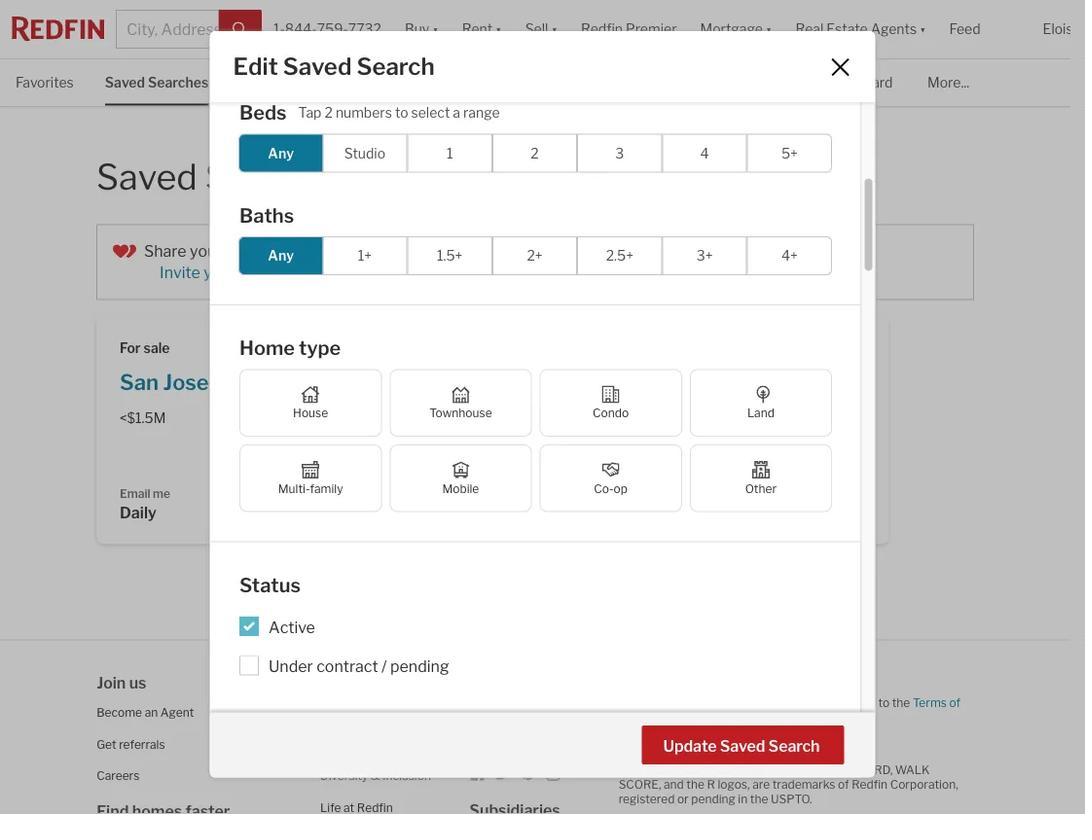 Task type: vqa. For each thing, say whether or not it's contained in the screenshot.
Edit Saved Search "dialog"
yes



Task type: describe. For each thing, give the bounding box(es) containing it.
redfin instagram image
[[546, 767, 561, 782]]

saved inside button
[[720, 737, 766, 756]]

option group for baths
[[238, 237, 832, 276]]

redfin facebook image
[[470, 767, 485, 782]]

of inside 'redfin and all redfin variants, title forward, walk score, and the r logos, are trademarks of redfin corporation, registered or pending in the uspto.'
[[838, 778, 849, 792]]

no
[[744, 738, 764, 757]]

why
[[320, 706, 346, 720]]

dashboard
[[824, 74, 893, 91]]

redfin.
[[722, 670, 760, 684]]

searching,
[[764, 697, 820, 711]]

active
[[268, 619, 315, 638]]

become an agent
[[97, 706, 194, 720]]

tours
[[453, 74, 488, 91]]

email me daily
[[120, 487, 170, 522]]

reserved.
[[814, 670, 864, 684]]

1 vertical spatial search
[[240, 263, 289, 282]]

edit saved search element
[[233, 52, 805, 80]]

1.5+
[[437, 248, 462, 265]]

and for privacy
[[645, 711, 665, 725]]

5+ checkbox
[[747, 134, 832, 173]]

share your favorite homes with your search partner. invite your search partner
[[144, 242, 517, 282]]

studio
[[344, 146, 385, 162]]

2 redfin from the left
[[702, 764, 745, 778]]

feed button
[[938, 0, 1031, 58]]

condo
[[592, 407, 629, 421]]

pending inside 'redfin and all redfin variants, title forward, walk score, and the r logos, are trademarks of redfin corporation, registered or pending in the uspto.'
[[691, 793, 736, 807]]

Land checkbox
[[689, 370, 832, 438]]

2+ radio
[[492, 237, 577, 276]]

terms
[[913, 697, 947, 711]]

City, Address, School, Agent, ZIP search field
[[116, 10, 219, 49]]

tap 2 numbers to select a range
[[298, 105, 500, 121]]

privacy policy link
[[668, 711, 743, 725]]

of inside terms of use
[[950, 697, 961, 711]]

house inside option
[[293, 407, 328, 421]]

get referrals button
[[97, 738, 165, 752]]

beds
[[239, 101, 286, 125]]

trademarks
[[773, 778, 836, 792]]

co-
[[594, 482, 613, 497]]

2.5+
[[606, 248, 633, 265]]

to inside edit saved search dialog
[[395, 105, 408, 121]]

under
[[268, 658, 313, 677]]

become an agent button
[[97, 706, 194, 720]]

other
[[745, 482, 776, 497]]

co-op
[[594, 482, 627, 497]]

status
[[239, 574, 300, 598]]

,
[[640, 711, 642, 725]]

registered
[[619, 793, 675, 807]]

3
[[615, 146, 624, 162]]

1+
[[358, 248, 371, 265]]

share
[[692, 737, 723, 752]]

variants,
[[747, 764, 794, 778]]

redfin premier button
[[569, 0, 689, 58]]

a
[[453, 105, 460, 121]]

home for home type
[[239, 337, 294, 361]]

sale
[[144, 340, 170, 357]]

any for studio
[[268, 146, 293, 162]]

redfin pinterest image
[[520, 767, 536, 782]]

invite
[[160, 263, 200, 282]]

2+
[[527, 248, 542, 265]]

2 horizontal spatial the
[[892, 697, 911, 711]]

partner.
[[461, 242, 517, 261]]

do not sell or share my personal information
[[619, 737, 858, 752]]

referrals
[[119, 738, 165, 752]]

759-
[[317, 21, 348, 37]]

diversity & inclusion button
[[320, 770, 431, 784]]

Condo checkbox
[[539, 370, 682, 438]]

careers
[[97, 770, 140, 784]]

policy
[[711, 711, 743, 725]]

4+ radio
[[747, 237, 832, 276]]

get
[[97, 738, 116, 752]]

0 vertical spatial saved searches
[[105, 74, 209, 91]]

4 checkbox
[[662, 134, 747, 173]]

why redfin?
[[320, 706, 390, 720]]

about
[[320, 674, 367, 693]]

update
[[663, 737, 717, 756]]

r
[[707, 778, 715, 792]]

.
[[743, 711, 745, 725]]

pending inside edit saved search dialog
[[390, 658, 449, 677]]

open
[[240, 74, 274, 91]]

7732
[[348, 21, 382, 37]]

Mobile checkbox
[[389, 445, 532, 513]]

do not sell or share my personal information link
[[619, 737, 858, 752]]

daily
[[120, 503, 157, 522]]

invite your search partner link
[[160, 263, 346, 282]]

0 vertical spatial house
[[277, 74, 318, 91]]

redfin premier
[[581, 21, 677, 37]]

Townhouse checkbox
[[389, 370, 532, 438]]

redfin inside button
[[581, 21, 623, 37]]

home tours link
[[411, 59, 488, 104]]

us for about us
[[370, 674, 387, 693]]

0 vertical spatial or
[[678, 737, 690, 752]]

Studio checkbox
[[322, 134, 407, 173]]

agree
[[845, 697, 876, 711]]

-
[[213, 369, 222, 395]]

terms of use link
[[619, 697, 961, 725]]

1 redfin from the left
[[619, 764, 662, 778]]

all
[[687, 764, 699, 778]]

corporation,
[[890, 778, 959, 792]]

personal
[[744, 737, 792, 752]]

for
[[120, 340, 141, 357]]

in
[[738, 793, 748, 807]]

range
[[463, 105, 500, 121]]

rights
[[780, 670, 811, 684]]

favorite
[[226, 242, 282, 261]]

searches inside the saved searches link
[[148, 74, 209, 91]]

0 vertical spatial option group
[[238, 134, 832, 173]]

search for update saved search
[[769, 737, 820, 756]]



Task type: locate. For each thing, give the bounding box(es) containing it.
0 vertical spatial of
[[950, 697, 961, 711]]

0 horizontal spatial pending
[[390, 658, 449, 677]]

1 vertical spatial home
[[239, 337, 294, 361]]

1 horizontal spatial home
[[411, 74, 450, 91]]

1 horizontal spatial of
[[950, 697, 961, 711]]

0 vertical spatial to
[[395, 105, 408, 121]]

redfin inside 'redfin and all redfin variants, title forward, walk score, and the r logos, are trademarks of redfin corporation, registered or pending in the uspto.'
[[852, 778, 888, 792]]

search left partner.
[[409, 242, 458, 261]]

of down forward,
[[838, 778, 849, 792]]

contract
[[316, 658, 378, 677]]

pending
[[390, 658, 449, 677], [691, 793, 736, 807]]

1 vertical spatial of
[[838, 778, 849, 792]]

Other checkbox
[[689, 445, 832, 513]]

contact us
[[470, 706, 530, 720]]

searches up the baths
[[205, 155, 358, 198]]

me
[[153, 487, 170, 501]]

redfin up logos,
[[702, 764, 745, 778]]

january
[[668, 697, 710, 711]]

redfin down forward,
[[852, 778, 888, 792]]

1-
[[274, 21, 285, 37]]

1 horizontal spatial 2
[[530, 146, 539, 162]]

Multi-family checkbox
[[239, 445, 381, 513]]

1 vertical spatial 2
[[530, 146, 539, 162]]

any inside radio
[[268, 248, 293, 265]]

and up registered
[[664, 778, 684, 792]]

op
[[613, 482, 627, 497]]

1 vertical spatial house
[[293, 407, 328, 421]]

0 horizontal spatial home
[[239, 337, 294, 361]]

why redfin? button
[[320, 706, 390, 720]]

favorites
[[16, 74, 74, 91]]

inclusion
[[382, 770, 431, 784]]

1.5+ radio
[[407, 237, 492, 276]]

1 vertical spatial searches
[[205, 155, 358, 198]]

home
[[411, 74, 450, 91], [239, 337, 294, 361]]

land
[[747, 407, 774, 421]]

saved searches down account settings
[[96, 155, 358, 198]]

1 checkbox
[[407, 134, 492, 173]]

owner dashboard
[[779, 74, 893, 91]]

terms of use
[[619, 697, 961, 725]]

1 vertical spatial option group
[[238, 237, 832, 276]]

and left all
[[664, 764, 685, 778]]

schedule
[[321, 74, 380, 91]]

0 horizontal spatial <$1.5m
[[120, 410, 166, 426]]

the
[[892, 697, 911, 711], [687, 778, 705, 792], [750, 793, 768, 807]]

4
[[700, 146, 709, 162]]

0 horizontal spatial us
[[129, 674, 146, 693]]

us right join
[[129, 674, 146, 693]]

option group containing house
[[239, 370, 832, 513]]

search down favorite
[[240, 263, 289, 282]]

2 right "1" option
[[530, 146, 539, 162]]

walk
[[895, 764, 930, 778]]

saved searches down city, address, school, agent, zip 'search box' at the left
[[105, 74, 209, 91]]

1 us from the left
[[129, 674, 146, 693]]

1 vertical spatial any
[[268, 248, 293, 265]]

home tours
[[411, 74, 488, 91]]

home inside edit saved search dialog
[[239, 337, 294, 361]]

diversity
[[320, 770, 368, 784]]

0 vertical spatial 2
[[324, 105, 332, 121]]

pending down 'r'
[[691, 793, 736, 807]]

redfin up score,
[[619, 764, 662, 778]]

4+
[[781, 248, 798, 265]]

join
[[97, 674, 126, 693]]

your right 1+
[[373, 242, 406, 261]]

0 vertical spatial search
[[357, 52, 435, 80]]

saved
[[283, 52, 352, 80], [105, 74, 145, 91], [96, 155, 198, 198], [720, 737, 766, 756]]

home for home tours
[[411, 74, 450, 91]]

3 checkbox
[[577, 134, 662, 173]]

3+ radio
[[662, 237, 747, 276]]

1 horizontal spatial the
[[750, 793, 768, 807]]

by
[[747, 697, 761, 711]]

score,
[[619, 778, 661, 792]]

open house schedule link
[[240, 59, 380, 104]]

1 vertical spatial <$1.5m
[[120, 410, 166, 426]]

you
[[822, 697, 842, 711]]

0 vertical spatial <$1.5m
[[226, 369, 302, 395]]

search inside button
[[769, 737, 820, 756]]

2.5+ radio
[[577, 237, 662, 276]]

Any radio
[[238, 237, 323, 276]]

about us
[[320, 674, 387, 693]]

jose
[[163, 369, 209, 395]]

title
[[796, 764, 829, 778]]

and right ,
[[645, 711, 665, 725]]

search for edit saved search
[[357, 52, 435, 80]]

contact us button
[[470, 706, 530, 720]]

or right sell on the right
[[678, 737, 690, 752]]

Any checkbox
[[238, 134, 323, 173]]

the left the terms
[[892, 697, 911, 711]]

<$1.5m
[[226, 369, 302, 395], [120, 410, 166, 426]]

feed
[[950, 21, 981, 37]]

0 horizontal spatial search
[[357, 52, 435, 80]]

favorites link
[[16, 59, 74, 104]]

for sale
[[120, 340, 170, 357]]

1-844-759-7732 link
[[274, 21, 382, 37]]

the down all
[[687, 778, 705, 792]]

an
[[145, 706, 158, 720]]

or inside 'redfin and all redfin variants, title forward, walk score, and the r logos, are trademarks of redfin corporation, registered or pending in the uspto.'
[[677, 793, 689, 807]]

2 checkbox
[[492, 134, 577, 173]]

1+ radio
[[322, 237, 407, 276]]

0 vertical spatial search
[[409, 242, 458, 261]]

family
[[310, 482, 343, 497]]

0 horizontal spatial search
[[240, 263, 289, 282]]

5+
[[781, 146, 798, 162]]

2 inside checkbox
[[530, 146, 539, 162]]

edit
[[233, 52, 278, 80]]

information
[[794, 737, 858, 752]]

2 right tap
[[324, 105, 332, 121]]

2023:
[[713, 697, 745, 711]]

owner
[[779, 74, 821, 91]]

0 horizontal spatial redfin
[[581, 21, 623, 37]]

no results button
[[720, 728, 842, 767]]

0 vertical spatial searches
[[148, 74, 209, 91]]

1 vertical spatial search
[[769, 737, 820, 756]]

1 vertical spatial pending
[[691, 793, 736, 807]]

become
[[97, 706, 142, 720]]

1 vertical spatial to
[[878, 697, 890, 711]]

and
[[645, 711, 665, 725], [664, 764, 685, 778], [664, 778, 684, 792]]

home left type
[[239, 337, 294, 361]]

not
[[637, 737, 655, 752]]

with
[[338, 242, 370, 261]]

of right the terms
[[950, 697, 961, 711]]

mobile
[[442, 482, 479, 497]]

or
[[678, 737, 690, 752], [677, 793, 689, 807]]

update saved search button
[[642, 726, 845, 765]]

submit search image
[[233, 22, 248, 38]]

1 vertical spatial or
[[677, 793, 689, 807]]

option group
[[238, 134, 832, 173], [238, 237, 832, 276], [239, 370, 832, 513]]

1 vertical spatial saved searches
[[96, 155, 358, 198]]

us
[[129, 674, 146, 693], [370, 674, 387, 693]]

redfin
[[619, 764, 662, 778], [702, 764, 745, 778]]

and for all
[[664, 764, 685, 778]]

redfin twitter image
[[495, 767, 510, 782]]

2 vertical spatial option group
[[239, 370, 832, 513]]

update saved search
[[663, 737, 820, 756]]

the down are
[[750, 793, 768, 807]]

0 horizontal spatial to
[[395, 105, 408, 121]]

to left select
[[395, 105, 408, 121]]

House checkbox
[[239, 370, 381, 438]]

saved searches link
[[105, 59, 209, 104]]

Co-op checkbox
[[539, 445, 682, 513]]

0 vertical spatial redfin
[[581, 21, 623, 37]]

any
[[268, 146, 293, 162], [268, 248, 293, 265]]

0 vertical spatial home
[[411, 74, 450, 91]]

1-844-759-7732
[[274, 21, 382, 37]]

house
[[277, 74, 318, 91], [293, 407, 328, 421]]

under contract / pending
[[268, 658, 449, 677]]

1 horizontal spatial to
[[878, 697, 890, 711]]

us for join us
[[129, 674, 146, 693]]

/
[[381, 658, 387, 677]]

house up tap
[[277, 74, 318, 91]]

2 any from the top
[[268, 248, 293, 265]]

premier
[[626, 21, 677, 37]]

more...
[[928, 74, 970, 91]]

1 horizontal spatial redfin
[[852, 778, 888, 792]]

my
[[725, 737, 742, 752]]

1 horizontal spatial search
[[409, 242, 458, 261]]

us up redfin?
[[370, 674, 387, 693]]

homes
[[285, 242, 335, 261]]

0 vertical spatial pending
[[390, 658, 449, 677]]

1 horizontal spatial search
[[769, 737, 820, 756]]

your up invite
[[190, 242, 222, 261]]

searches up the account
[[148, 74, 209, 91]]

any for 1+
[[268, 248, 293, 265]]

0 vertical spatial any
[[268, 146, 293, 162]]

1 vertical spatial redfin
[[852, 778, 888, 792]]

1 horizontal spatial us
[[370, 674, 387, 693]]

sell
[[658, 737, 676, 752]]

search up tap 2 numbers to select a range
[[357, 52, 435, 80]]

0 horizontal spatial 2
[[324, 105, 332, 121]]

option group for home type
[[239, 370, 832, 513]]

1 horizontal spatial <$1.5m
[[226, 369, 302, 395]]

search up title
[[769, 737, 820, 756]]

0 horizontal spatial redfin
[[619, 764, 662, 778]]

1 horizontal spatial pending
[[691, 793, 736, 807]]

edit saved search dialog
[[210, 31, 876, 815]]

to right agree
[[878, 697, 890, 711]]

pending right /
[[390, 658, 449, 677]]

email
[[120, 487, 150, 501]]

uspto.
[[771, 793, 812, 807]]

0 horizontal spatial the
[[687, 778, 705, 792]]

2 us from the left
[[370, 674, 387, 693]]

tap
[[298, 105, 321, 121]]

of
[[950, 697, 961, 711], [838, 778, 849, 792]]

1 horizontal spatial redfin
[[702, 764, 745, 778]]

home up select
[[411, 74, 450, 91]]

or down all
[[677, 793, 689, 807]]

0 horizontal spatial of
[[838, 778, 849, 792]]

edit saved search
[[233, 52, 435, 80]]

your right invite
[[204, 263, 236, 282]]

any inside option
[[268, 146, 293, 162]]

<$1.5m down home type
[[226, 369, 302, 395]]

house up multi-family checkbox
[[293, 407, 328, 421]]

redfin left premier
[[581, 21, 623, 37]]

partner
[[292, 263, 346, 282]]

1 any from the top
[[268, 146, 293, 162]]

<$1.5m down san
[[120, 410, 166, 426]]

&
[[371, 770, 380, 784]]



